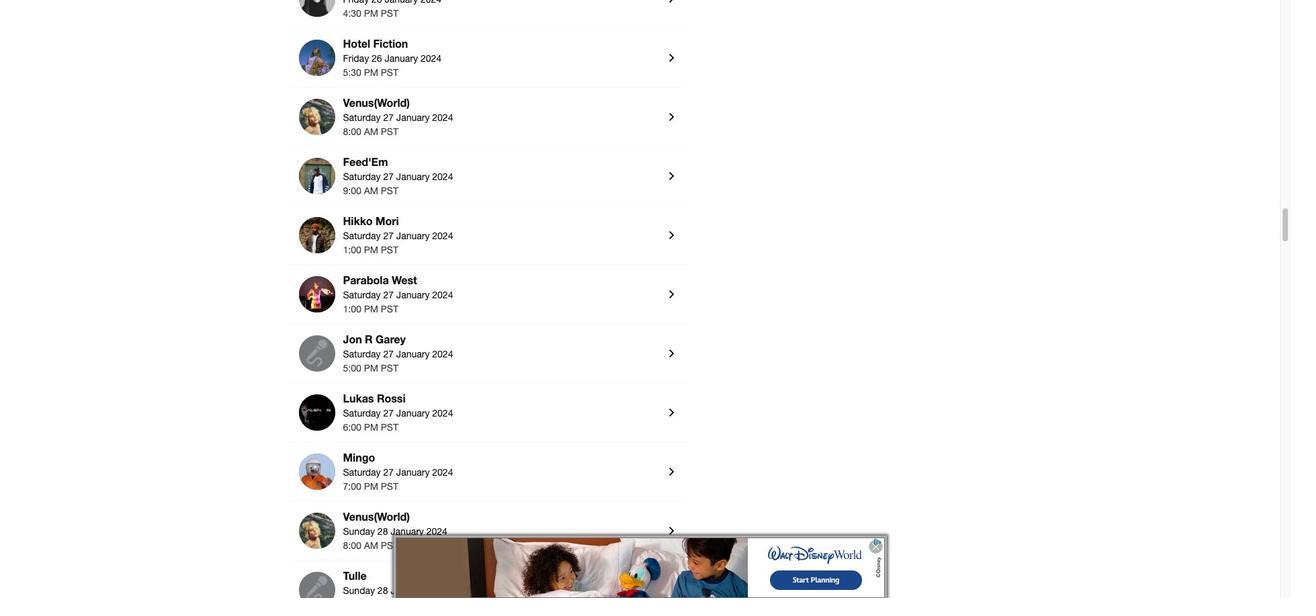 Task type: vqa. For each thing, say whether or not it's contained in the screenshot.


Task type: describe. For each thing, give the bounding box(es) containing it.
january inside 'mingo saturday 27 january 2024 7:00 pm pst'
[[397, 467, 430, 478]]

lukas
[[343, 392, 374, 405]]

winter horizon image
[[299, 454, 335, 490]]

27 inside the hikko mori saturday 27 january 2024 1:00 pm pst
[[383, 231, 394, 241]]

2024 inside "jon r garey saturday 27 january 2024 5:00 pm pst"
[[433, 349, 453, 360]]

saturday inside parabola west saturday 27 january 2024 1:00 pm pst
[[343, 290, 381, 300]]

2024 inside tulle sunday 28 january 2024
[[427, 586, 448, 596]]

4:30
[[343, 8, 362, 19]]

27 inside 'venus(world) saturday 27 january 2024 8:00 am pst'
[[383, 112, 394, 123]]

9:00
[[343, 185, 362, 196]]

jon
[[343, 333, 362, 346]]

january inside venus(world) sunday 28 january 2024 8:00 am pst
[[391, 526, 424, 537]]

friday
[[343, 53, 369, 64]]

mori
[[376, 214, 399, 227]]

27 inside parabola west saturday 27 january 2024 1:00 pm pst
[[383, 290, 394, 300]]

am for feed'em saturday 27 january 2024 9:00 am pst
[[364, 185, 378, 196]]

sunday for tulle
[[343, 586, 375, 596]]

pm inside 'mingo saturday 27 january 2024 7:00 pm pst'
[[364, 481, 378, 492]]

r
[[365, 333, 373, 346]]

jan 2024 moonlight morning song session image
[[299, 276, 335, 313]]

pst inside the hikko mori saturday 27 january 2024 1:00 pm pst
[[381, 245, 399, 255]]

8:00 for venus(world) sunday 28 january 2024 8:00 am pst
[[343, 540, 362, 551]]

tulle
[[343, 569, 367, 582]]

2024 inside feed'em saturday 27 january 2024 9:00 am pst
[[433, 171, 453, 182]]

hikko
[[343, 214, 373, 227]]

2024 inside parabola west saturday 27 january 2024 1:00 pm pst
[[433, 290, 453, 300]]

venus(world) saturday 27 january 2024 8:00 am pst
[[343, 96, 453, 137]]

venusworld featuring venus live on twitch image for venus(world) sunday 28 january 2024 8:00 am pst
[[299, 513, 335, 549]]

am for venus(world) sunday 28 january 2024 8:00 am pst
[[364, 540, 378, 551]]

venus(world) for venus(world) sunday 28 january 2024 8:00 am pst
[[343, 510, 410, 523]]

2024 inside 'mingo saturday 27 january 2024 7:00 pm pst'
[[433, 467, 453, 478]]

mingo saturday 27 january 2024 7:00 pm pst
[[343, 451, 453, 492]]

january inside feed'em saturday 27 january 2024 9:00 am pst
[[397, 171, 430, 182]]

saturday inside "jon r garey saturday 27 january 2024 5:00 pm pst"
[[343, 349, 381, 360]]

saturday inside the hikko mori saturday 27 january 2024 1:00 pm pst
[[343, 231, 381, 241]]

6:00
[[343, 422, 362, 433]]

mingo
[[343, 451, 375, 464]]

2024 inside lukas rossi saturday 27 january 2024 6:00 pm pst
[[433, 408, 453, 419]]

lukas rossi saturday 27 january 2024 6:00 pm pst
[[343, 392, 453, 433]]

4:30 pm pst link
[[299, 0, 676, 21]]

2024 inside hotel fiction friday 26 january 2024 5:30 pm pst
[[421, 53, 442, 64]]

1 pst from the top
[[381, 8, 399, 19]]

feed'em
[[343, 155, 388, 168]]

27 inside 'mingo saturday 27 january 2024 7:00 pm pst'
[[383, 467, 394, 478]]

parabola west saturday 27 january 2024 1:00 pm pst
[[343, 274, 453, 315]]

jon garey @ ursa live : selections from ours to keep forever image
[[299, 335, 335, 372]]

hotel
[[343, 37, 371, 50]]

pst inside "jon r garey saturday 27 january 2024 5:00 pm pst"
[[381, 363, 399, 374]]

saturday inside 'venus(world) saturday 27 january 2024 8:00 am pst'
[[343, 112, 381, 123]]

feed'em saturday 27 january 2024 9:00 am pst
[[343, 155, 453, 196]]

pm inside hotel fiction friday 26 january 2024 5:30 pm pst
[[364, 67, 378, 78]]

28 for tulle
[[378, 586, 388, 596]]



Task type: locate. For each thing, give the bounding box(es) containing it.
1 pm from the top
[[364, 8, 378, 19]]

pst down 26
[[381, 67, 399, 78]]

pm down 26
[[364, 67, 378, 78]]

5 pst from the top
[[381, 245, 399, 255]]

january down venus(world) sunday 28 january 2024 8:00 am pst
[[391, 586, 424, 596]]

venus(world) down the '5:30' at the left top
[[343, 96, 410, 109]]

9 pst from the top
[[381, 481, 399, 492]]

8:00 up tulle
[[343, 540, 362, 551]]

pm right '7:00'
[[364, 481, 378, 492]]

january up mori
[[397, 171, 430, 182]]

sunday inside venus(world) sunday 28 january 2024 8:00 am pst
[[343, 526, 375, 537]]

sunday
[[343, 526, 375, 537], [343, 586, 375, 596]]

pst down "garey"
[[381, 363, 399, 374]]

pst up fiction
[[381, 8, 399, 19]]

saturday down 'lukas'
[[343, 408, 381, 419]]

5:00
[[343, 363, 362, 374]]

am
[[364, 126, 378, 137], [364, 185, 378, 196], [364, 540, 378, 551]]

1 vertical spatial venus(world)
[[343, 510, 410, 523]]

pst right '7:00'
[[381, 481, 399, 492]]

28 up tulle sunday 28 january 2024
[[378, 526, 388, 537]]

2024 inside 'venus(world) saturday 27 january 2024 8:00 am pst'
[[433, 112, 453, 123]]

rossi
[[377, 392, 406, 405]]

pst up tulle sunday 28 january 2024
[[381, 540, 399, 551]]

2 1:00 from the top
[[343, 304, 362, 315]]

7 27 from the top
[[383, 467, 394, 478]]

0 vertical spatial venusworld featuring venus live on twitch image
[[299, 99, 335, 135]]

pm right the 4:30
[[364, 8, 378, 19]]

pst inside 'venus(world) saturday 27 january 2024 8:00 am pst'
[[381, 126, 399, 137]]

pm inside the hikko mori saturday 27 january 2024 1:00 pm pst
[[364, 245, 378, 255]]

pst inside hotel fiction friday 26 january 2024 5:30 pm pst
[[381, 67, 399, 78]]

january inside the hikko mori saturday 27 january 2024 1:00 pm pst
[[397, 231, 430, 241]]

8:00 inside venus(world) sunday 28 january 2024 8:00 am pst
[[343, 540, 362, 551]]

1 saturday from the top
[[343, 112, 381, 123]]

1 vertical spatial sunday
[[343, 586, 375, 596]]

5 saturday from the top
[[343, 349, 381, 360]]

january
[[385, 53, 418, 64], [397, 112, 430, 123], [397, 171, 430, 182], [397, 231, 430, 241], [397, 290, 430, 300], [397, 349, 430, 360], [397, 408, 430, 419], [397, 467, 430, 478], [391, 526, 424, 537], [391, 586, 424, 596]]

january inside tulle sunday 28 january 2024
[[391, 586, 424, 596]]

27 inside lukas rossi saturday 27 january 2024 6:00 pm pst
[[383, 408, 394, 419]]

6 pm from the top
[[364, 422, 378, 433]]

7 pm from the top
[[364, 481, 378, 492]]

january inside hotel fiction friday 26 january 2024 5:30 pm pst
[[385, 53, 418, 64]]

saturday inside 'mingo saturday 27 january 2024 7:00 pm pst'
[[343, 467, 381, 478]]

am inside venus(world) sunday 28 january 2024 8:00 am pst
[[364, 540, 378, 551]]

1 vertical spatial 8:00
[[343, 540, 362, 551]]

sunday up tulle
[[343, 526, 375, 537]]

west
[[392, 274, 417, 286]]

28 inside tulle sunday 28 january 2024
[[378, 586, 388, 596]]

2 28 from the top
[[378, 586, 388, 596]]

0 vertical spatial 28
[[378, 526, 388, 537]]

1 8:00 from the top
[[343, 126, 362, 137]]

27 down "garey"
[[383, 349, 394, 360]]

5 pm from the top
[[364, 363, 378, 374]]

sunday down tulle
[[343, 586, 375, 596]]

2 am from the top
[[364, 185, 378, 196]]

0 vertical spatial am
[[364, 126, 378, 137]]

2 venus(world) from the top
[[343, 510, 410, 523]]

january down fiction
[[385, 53, 418, 64]]

2 27 from the top
[[383, 171, 394, 182]]

8:00
[[343, 126, 362, 137], [343, 540, 362, 551]]

saturday down the mingo
[[343, 467, 381, 478]]

27 down rossi
[[383, 408, 394, 419]]

4 pst from the top
[[381, 185, 399, 196]]

7:00
[[343, 481, 362, 492]]

january inside parabola west saturday 27 january 2024 1:00 pm pst
[[397, 290, 430, 300]]

am inside feed'em saturday 27 january 2024 9:00 am pst
[[364, 185, 378, 196]]

0 vertical spatial 1:00
[[343, 245, 362, 255]]

pm down parabola
[[364, 304, 378, 315]]

1 vertical spatial venusworld featuring venus live on twitch image
[[299, 513, 335, 549]]

2 pm from the top
[[364, 67, 378, 78]]

pst up mori
[[381, 185, 399, 196]]

sunday for venus(world)
[[343, 526, 375, 537]]

2 vertical spatial am
[[364, 540, 378, 551]]

27 up venus(world) sunday 28 january 2024 8:00 am pst
[[383, 467, 394, 478]]

1 am from the top
[[364, 126, 378, 137]]

january inside "jon r garey saturday 27 january 2024 5:00 pm pst"
[[397, 349, 430, 360]]

3 saturday from the top
[[343, 231, 381, 241]]

venus(world) for venus(world) saturday 27 january 2024 8:00 am pst
[[343, 96, 410, 109]]

venus(world) sunday 28 january 2024 8:00 am pst
[[343, 510, 448, 551]]

6 saturday from the top
[[343, 408, 381, 419]]

1 venus(world) from the top
[[343, 96, 410, 109]]

pm up parabola
[[364, 245, 378, 255]]

pm inside lukas rossi saturday 27 january 2024 6:00 pm pst
[[364, 422, 378, 433]]

pst
[[381, 8, 399, 19], [381, 67, 399, 78], [381, 126, 399, 137], [381, 185, 399, 196], [381, 245, 399, 255], [381, 304, 399, 315], [381, 363, 399, 374], [381, 422, 399, 433], [381, 481, 399, 492], [381, 540, 399, 551]]

venusworld featuring venus live on twitch image for venus(world) saturday 27 january 2024 8:00 am pst
[[299, 99, 335, 135]]

4 27 from the top
[[383, 290, 394, 300]]

4 pm from the top
[[364, 304, 378, 315]]

28 down venus(world) sunday 28 january 2024 8:00 am pst
[[378, 586, 388, 596]]

saturday
[[343, 112, 381, 123], [343, 171, 381, 182], [343, 231, 381, 241], [343, 290, 381, 300], [343, 349, 381, 360], [343, 408, 381, 419], [343, 467, 381, 478]]

am right the 9:00
[[364, 185, 378, 196]]

1 28 from the top
[[378, 526, 388, 537]]

1:00 inside parabola west saturday 27 january 2024 1:00 pm pst
[[343, 304, 362, 315]]

venusworld featuring venus live on twitch image up "gospel urbain" 'image'
[[299, 99, 335, 135]]

1:00 inside the hikko mori saturday 27 january 2024 1:00 pm pst
[[343, 245, 362, 255]]

am inside 'venus(world) saturday 27 january 2024 8:00 am pst'
[[364, 126, 378, 137]]

5 27 from the top
[[383, 349, 394, 360]]

8:00 for venus(world) saturday 27 january 2024 8:00 am pst
[[343, 126, 362, 137]]

28 for venus(world)
[[378, 526, 388, 537]]

pm right 5:00
[[364, 363, 378, 374]]

1 1:00 from the top
[[343, 245, 362, 255]]

pst inside feed'em saturday 27 january 2024 9:00 am pst
[[381, 185, 399, 196]]

january up feed'em saturday 27 january 2024 9:00 am pst
[[397, 112, 430, 123]]

1:00 down hikko
[[343, 245, 362, 255]]

saturday up feed'em
[[343, 112, 381, 123]]

4:30 pm pst
[[343, 8, 399, 19]]

1 vertical spatial 28
[[378, 586, 388, 596]]

2024 inside venus(world) sunday 28 january 2024 8:00 am pst
[[427, 526, 448, 537]]

27
[[383, 112, 394, 123], [383, 171, 394, 182], [383, 231, 394, 241], [383, 290, 394, 300], [383, 349, 394, 360], [383, 408, 394, 419], [383, 467, 394, 478]]

2024
[[421, 53, 442, 64], [433, 112, 453, 123], [433, 171, 453, 182], [433, 231, 453, 241], [433, 290, 453, 300], [433, 349, 453, 360], [433, 408, 453, 419], [433, 467, 453, 478], [427, 526, 448, 537], [427, 586, 448, 596]]

3 am from the top
[[364, 540, 378, 551]]

5:30
[[343, 67, 362, 78]]

january inside 'venus(world) saturday 27 january 2024 8:00 am pst'
[[397, 112, 430, 123]]

1:00 for hikko
[[343, 245, 362, 255]]

2 saturday from the top
[[343, 171, 381, 182]]

fiction
[[373, 37, 408, 50]]

2 pst from the top
[[381, 67, 399, 78]]

saturday inside feed'em saturday 27 january 2024 9:00 am pst
[[343, 171, 381, 182]]

1 sunday from the top
[[343, 526, 375, 537]]

january down mori
[[397, 231, 430, 241]]

venus(world) down '7:00'
[[343, 510, 410, 523]]

january up venus(world) sunday 28 january 2024 8:00 am pst
[[397, 467, 430, 478]]

pst inside venus(world) sunday 28 january 2024 8:00 am pst
[[381, 540, 399, 551]]

wonder image
[[299, 395, 335, 431]]

venus(world) inside venus(world) sunday 28 january 2024 8:00 am pst
[[343, 510, 410, 523]]

2 8:00 from the top
[[343, 540, 362, 551]]

0 vertical spatial sunday
[[343, 526, 375, 537]]

1:00 for parabola
[[343, 304, 362, 315]]

hikko mori saturday 27 january 2024 1:00 pm pst
[[343, 214, 453, 255]]

1 vertical spatial am
[[364, 185, 378, 196]]

26
[[372, 53, 382, 64]]

28
[[378, 526, 388, 537], [378, 586, 388, 596]]

saturday down feed'em
[[343, 171, 381, 182]]

8 pst from the top
[[381, 422, 399, 433]]

pm
[[364, 8, 378, 19], [364, 67, 378, 78], [364, 245, 378, 255], [364, 304, 378, 315], [364, 363, 378, 374], [364, 422, 378, 433], [364, 481, 378, 492]]

saturday down hikko
[[343, 231, 381, 241]]

27 down mori
[[383, 231, 394, 241]]

pst down rossi
[[381, 422, 399, 433]]

jon r garey saturday 27 january 2024 5:00 pm pst
[[343, 333, 453, 374]]

january inside lukas rossi saturday 27 january 2024 6:00 pm pst
[[397, 408, 430, 419]]

am for venus(world) saturday 27 january 2024 8:00 am pst
[[364, 126, 378, 137]]

4 saturday from the top
[[343, 290, 381, 300]]

2 venusworld featuring venus live on twitch image from the top
[[299, 513, 335, 549]]

7 saturday from the top
[[343, 467, 381, 478]]

january down west
[[397, 290, 430, 300]]

pst inside 'mingo saturday 27 january 2024 7:00 pm pst'
[[381, 481, 399, 492]]

27 up feed'em
[[383, 112, 394, 123]]

1:00 up jon
[[343, 304, 362, 315]]

27 inside feed'em saturday 27 january 2024 9:00 am pst
[[383, 171, 394, 182]]

0 vertical spatial 8:00
[[343, 126, 362, 137]]

venus(world)
[[343, 96, 410, 109], [343, 510, 410, 523]]

8:00 up feed'em
[[343, 126, 362, 137]]

garey
[[376, 333, 406, 346]]

pm right 6:00 on the left
[[364, 422, 378, 433]]

1:00
[[343, 245, 362, 255], [343, 304, 362, 315]]

saturday down parabola
[[343, 290, 381, 300]]

3 pst from the top
[[381, 126, 399, 137]]

january down rossi
[[397, 408, 430, 419]]

tulle presents : sunday service image
[[299, 572, 335, 598]]

1 vertical spatial 1:00
[[343, 304, 362, 315]]

6 pst from the top
[[381, 304, 399, 315]]

pst down mori
[[381, 245, 399, 255]]

sunday inside tulle sunday 28 january 2024
[[343, 586, 375, 596]]

saturday inside lukas rossi saturday 27 january 2024 6:00 pm pst
[[343, 408, 381, 419]]

pst up "garey"
[[381, 304, 399, 315]]

pst inside parabola west saturday 27 january 2024 1:00 pm pst
[[381, 304, 399, 315]]

venusworld featuring venus live on twitch image
[[299, 99, 335, 135], [299, 513, 335, 549]]

am up tulle
[[364, 540, 378, 551]]

january down "garey"
[[397, 349, 430, 360]]

27 inside "jon r garey saturday 27 january 2024 5:00 pm pst"
[[383, 349, 394, 360]]

7 pst from the top
[[381, 363, 399, 374]]

27 down feed'em
[[383, 171, 394, 182]]

pst inside lukas rossi saturday 27 january 2024 6:00 pm pst
[[381, 422, 399, 433]]

1 venusworld featuring venus live on twitch image from the top
[[299, 99, 335, 135]]

1 27 from the top
[[383, 112, 394, 123]]

gospel urbain image
[[299, 158, 335, 194]]

pm inside parabola west saturday 27 january 2024 1:00 pm pst
[[364, 304, 378, 315]]

8:00 inside 'venus(world) saturday 27 january 2024 8:00 am pst'
[[343, 126, 362, 137]]

6 27 from the top
[[383, 408, 394, 419]]

tulle sunday 28 january 2024
[[343, 569, 448, 596]]

hotel fiction friday 26 january 2024 5:30 pm pst
[[343, 37, 442, 78]]

venusworld featuring venus live on twitch image up tulle presents : sunday service image
[[299, 513, 335, 549]]

2024 inside the hikko mori saturday 27 january 2024 1:00 pm pst
[[433, 231, 453, 241]]

3 pm from the top
[[364, 245, 378, 255]]

parabola
[[343, 274, 389, 286]]

hotel fiction, driptones, the groms image
[[299, 40, 335, 76]]

pm inside "jon r garey saturday 27 january 2024 5:00 pm pst"
[[364, 363, 378, 374]]

0 vertical spatial venus(world)
[[343, 96, 410, 109]]

venus(world) inside 'venus(world) saturday 27 january 2024 8:00 am pst'
[[343, 96, 410, 109]]

january up tulle sunday 28 january 2024
[[391, 526, 424, 537]]

28 inside venus(world) sunday 28 january 2024 8:00 am pst
[[378, 526, 388, 537]]

27 down west
[[383, 290, 394, 300]]

pst up feed'em
[[381, 126, 399, 137]]

10 pst from the top
[[381, 540, 399, 551]]

2 sunday from the top
[[343, 586, 375, 596]]

saturday down r on the bottom left
[[343, 349, 381, 360]]

3 27 from the top
[[383, 231, 394, 241]]

am up feed'em
[[364, 126, 378, 137]]



